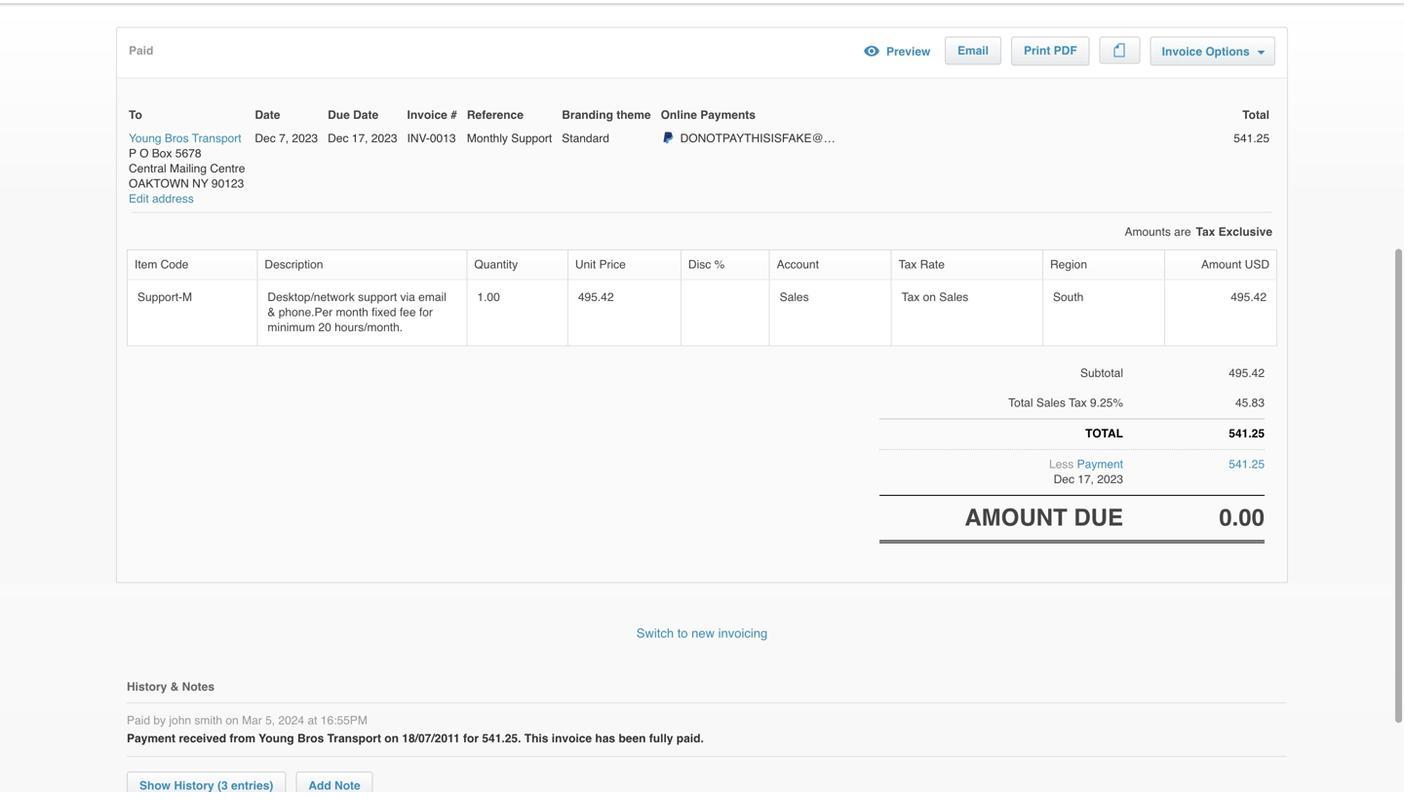Task type: locate. For each thing, give the bounding box(es) containing it.
tax rate
[[899, 258, 945, 271]]

2 horizontal spatial 2023
[[1097, 473, 1123, 487]]

young up o
[[129, 131, 161, 145]]

usd
[[1245, 258, 1270, 271]]

tax down the "tax rate"
[[902, 291, 920, 304]]

dec down 'due'
[[328, 131, 349, 145]]

preview link
[[857, 37, 931, 66]]

disc
[[688, 258, 711, 271]]

1 vertical spatial 17,
[[1078, 473, 1094, 487]]

0 vertical spatial invoice
[[1162, 45, 1202, 59]]

total
[[1243, 108, 1270, 122], [1008, 396, 1033, 410]]

tax left rate
[[899, 258, 917, 271]]

0 vertical spatial &
[[268, 306, 275, 319]]

invoice left options
[[1162, 45, 1202, 59]]

invoice up the inv-
[[407, 108, 447, 122]]

0 horizontal spatial bros
[[165, 131, 189, 145]]

young down 5,
[[259, 732, 294, 746]]

1 vertical spatial &
[[170, 681, 179, 694]]

495.42 up 45.83
[[1229, 366, 1265, 380]]

item
[[135, 258, 157, 271]]

bros
[[165, 131, 189, 145], [297, 732, 324, 746]]

1 vertical spatial paid
[[127, 714, 150, 728]]

0 horizontal spatial on
[[226, 714, 239, 728]]

online
[[661, 108, 697, 122]]

#
[[451, 108, 457, 122]]

phone.per
[[279, 306, 333, 319]]

%
[[714, 258, 725, 271]]

541.25 down options
[[1234, 131, 1270, 145]]

0 horizontal spatial date
[[255, 108, 280, 122]]

south
[[1053, 291, 1084, 304]]

2024
[[278, 714, 304, 728]]

paid inside paid by john smith on mar 5, 2024 at 16:55pm payment received from young bros transport on 18/07/2011 for 541.25. this invoice has been fully paid.
[[127, 714, 150, 728]]

price
[[599, 258, 626, 271]]

paid
[[129, 44, 153, 58], [127, 714, 150, 728]]

0 vertical spatial 17,
[[352, 131, 368, 145]]

1 horizontal spatial total
[[1243, 108, 1270, 122]]

print pdf
[[1024, 44, 1077, 58]]

2 horizontal spatial on
[[923, 291, 936, 304]]

paid left by
[[127, 714, 150, 728]]

0 horizontal spatial for
[[419, 306, 433, 319]]

1 horizontal spatial bros
[[297, 732, 324, 746]]

1 vertical spatial transport
[[327, 732, 381, 746]]

2 horizontal spatial dec
[[1054, 473, 1075, 487]]

541.25.
[[482, 732, 521, 746]]

unit price
[[575, 258, 626, 271]]

0 vertical spatial transport
[[192, 131, 241, 145]]

paid for paid
[[129, 44, 153, 58]]

received
[[179, 732, 226, 746]]

on down rate
[[923, 291, 936, 304]]

0 horizontal spatial &
[[170, 681, 179, 694]]

2023 down payment link
[[1097, 473, 1123, 487]]

due
[[328, 108, 350, 122]]

rate
[[920, 258, 945, 271]]

541.25
[[1234, 131, 1270, 145], [1229, 427, 1265, 441], [1229, 458, 1265, 472]]

2 vertical spatial 541.25
[[1229, 458, 1265, 472]]

central
[[129, 162, 166, 176]]

total down options
[[1243, 108, 1270, 122]]

sales down account
[[780, 291, 809, 304]]

1 horizontal spatial date
[[353, 108, 378, 122]]

payment down total
[[1077, 458, 1123, 472]]

1 horizontal spatial for
[[463, 732, 479, 746]]

payment down by
[[127, 732, 176, 746]]

& up minimum
[[268, 306, 275, 319]]

1 vertical spatial invoice
[[407, 108, 447, 122]]

5,
[[265, 714, 275, 728]]

for left the '541.25.'
[[463, 732, 479, 746]]

tax on sales
[[902, 291, 969, 304]]

0 vertical spatial paid
[[129, 44, 153, 58]]

0 vertical spatial total
[[1243, 108, 1270, 122]]

1 horizontal spatial &
[[268, 306, 275, 319]]

1 vertical spatial for
[[463, 732, 479, 746]]

on left mar
[[226, 714, 239, 728]]

1 vertical spatial total
[[1008, 396, 1033, 410]]

0 horizontal spatial invoice
[[407, 108, 447, 122]]

17, inside date dec 7, 2023 due date dec 17, 2023 invoice # inv-0013
[[352, 131, 368, 145]]

sales left 9.25%
[[1036, 396, 1066, 410]]

541.25 up 0.00
[[1229, 458, 1265, 472]]

1 vertical spatial bros
[[297, 732, 324, 746]]

monthly
[[467, 131, 508, 145]]

1 horizontal spatial transport
[[327, 732, 381, 746]]

exclusive
[[1219, 225, 1273, 239]]

0 vertical spatial payment
[[1077, 458, 1123, 472]]

for down the email
[[419, 306, 433, 319]]

0 vertical spatial 541.25
[[1234, 131, 1270, 145]]

donotpaythisisfake@fakedemoaccount.com
[[680, 131, 941, 145]]

1 horizontal spatial dec
[[328, 131, 349, 145]]

paid by john smith on mar 5, 2024 at 16:55pm payment received from young bros transport on 18/07/2011 for 541.25. this invoice has been fully paid.
[[127, 714, 704, 746]]

transport down 16:55pm
[[327, 732, 381, 746]]

2 horizontal spatial sales
[[1036, 396, 1066, 410]]

edit address link
[[129, 192, 194, 207]]

17, down payment link
[[1078, 473, 1094, 487]]

transport up '5678'
[[192, 131, 241, 145]]

2023
[[292, 131, 318, 145], [371, 131, 397, 145], [1097, 473, 1123, 487]]

date up 7,
[[255, 108, 280, 122]]

description
[[265, 258, 323, 271]]

1 date from the left
[[255, 108, 280, 122]]

2023 inside less payment dec 17, 2023
[[1097, 473, 1123, 487]]

0 vertical spatial young
[[129, 131, 161, 145]]

1 horizontal spatial 17,
[[1078, 473, 1094, 487]]

bros up '5678'
[[165, 131, 189, 145]]

0013
[[430, 131, 456, 145]]

tax right are
[[1196, 225, 1215, 239]]

1 horizontal spatial invoice
[[1162, 45, 1202, 59]]

for inside desktop/network support via email & phone.per month fixed fee for minimum 20 hours/month.
[[419, 306, 433, 319]]

1 vertical spatial young
[[259, 732, 294, 746]]

17,
[[352, 131, 368, 145], [1078, 473, 1094, 487]]

1 vertical spatial on
[[226, 714, 239, 728]]

0 horizontal spatial payment
[[127, 732, 176, 746]]

0 horizontal spatial 2023
[[292, 131, 318, 145]]

sales
[[780, 291, 809, 304], [939, 291, 969, 304], [1036, 396, 1066, 410]]

edit
[[129, 192, 149, 206]]

on left 18/07/2011
[[385, 732, 399, 746]]

region
[[1050, 258, 1087, 271]]

90123
[[212, 177, 244, 191]]

0 vertical spatial bros
[[165, 131, 189, 145]]

0 vertical spatial for
[[419, 306, 433, 319]]

dec inside less payment dec 17, 2023
[[1054, 473, 1075, 487]]

45.83
[[1235, 396, 1265, 410]]

notes
[[182, 681, 215, 694]]

invoice
[[1162, 45, 1202, 59], [407, 108, 447, 122]]

2023 left the inv-
[[371, 131, 397, 145]]

dec down "less"
[[1054, 473, 1075, 487]]

for inside paid by john smith on mar 5, 2024 at 16:55pm payment received from young bros transport on 18/07/2011 for 541.25. this invoice has been fully paid.
[[463, 732, 479, 746]]

disc %
[[688, 258, 725, 271]]

paid up the to
[[129, 44, 153, 58]]

0 horizontal spatial young
[[129, 131, 161, 145]]

495.42
[[578, 291, 614, 304], [1231, 291, 1267, 304], [1229, 366, 1265, 380]]

sales down rate
[[939, 291, 969, 304]]

date
[[255, 108, 280, 122], [353, 108, 378, 122]]

standard
[[562, 131, 609, 145]]

1 horizontal spatial payment
[[1077, 458, 1123, 472]]

payment link
[[1077, 458, 1123, 472]]

dec left 7,
[[255, 131, 276, 145]]

m
[[182, 291, 192, 304]]

0 horizontal spatial transport
[[192, 131, 241, 145]]

total left 9.25%
[[1008, 396, 1033, 410]]

541.25 up the 541.25 link
[[1229, 427, 1265, 441]]

less payment dec 17, 2023
[[1049, 458, 1123, 487]]

amounts are tax exclusive
[[1125, 225, 1273, 239]]

month
[[336, 306, 368, 319]]

495.42 down unit price
[[578, 291, 614, 304]]

1 vertical spatial payment
[[127, 732, 176, 746]]

0 vertical spatial on
[[923, 291, 936, 304]]

mailing
[[170, 162, 207, 176]]

17, inside less payment dec 17, 2023
[[1078, 473, 1094, 487]]

total inside total 541.25
[[1243, 108, 1270, 122]]

&
[[268, 306, 275, 319], [170, 681, 179, 694]]

0 horizontal spatial total
[[1008, 396, 1033, 410]]

for
[[419, 306, 433, 319], [463, 732, 479, 746]]

reference
[[467, 108, 524, 122]]

bros down at
[[297, 732, 324, 746]]

to young bros transport p o box 5678 central mailing centre oaktown ny 90123 edit address
[[129, 108, 245, 206]]

1 horizontal spatial young
[[259, 732, 294, 746]]

total for total 541.25
[[1243, 108, 1270, 122]]

payment inside paid by john smith on mar 5, 2024 at 16:55pm payment received from young bros transport on 18/07/2011 for 541.25. this invoice has been fully paid.
[[127, 732, 176, 746]]

date right 'due'
[[353, 108, 378, 122]]

pdf
[[1054, 44, 1077, 58]]

1 horizontal spatial on
[[385, 732, 399, 746]]

inv-
[[407, 131, 430, 145]]

& left notes
[[170, 681, 179, 694]]

0 horizontal spatial 17,
[[352, 131, 368, 145]]

o
[[140, 147, 149, 160]]

dec
[[255, 131, 276, 145], [328, 131, 349, 145], [1054, 473, 1075, 487]]

2023 right 7,
[[292, 131, 318, 145]]

17, left the inv-
[[352, 131, 368, 145]]



Task type: vqa. For each thing, say whether or not it's contained in the screenshot.
Expenses
no



Task type: describe. For each thing, give the bounding box(es) containing it.
less
[[1049, 458, 1074, 472]]

495.42 down usd
[[1231, 291, 1267, 304]]

reference monthly support branding theme standard
[[467, 108, 651, 145]]

p
[[129, 147, 136, 160]]

amount
[[1201, 258, 1242, 271]]

box
[[152, 147, 172, 160]]

at
[[308, 714, 317, 728]]

2 vertical spatial on
[[385, 732, 399, 746]]

fee
[[400, 306, 416, 319]]

address
[[152, 192, 194, 206]]

total sales tax 9.25%
[[1008, 396, 1123, 410]]

options
[[1206, 45, 1250, 59]]

young inside paid by john smith on mar 5, 2024 at 16:55pm payment received from young bros transport on 18/07/2011 for 541.25. this invoice has been fully paid.
[[259, 732, 294, 746]]

541.25 link
[[1229, 458, 1265, 472]]

young bros transport link
[[129, 131, 241, 146]]

16:55pm
[[321, 714, 367, 728]]

0.00
[[1219, 505, 1265, 532]]

online payments
[[661, 108, 756, 122]]

switch
[[637, 626, 674, 641]]

branding
[[562, 108, 613, 122]]

preview
[[886, 45, 931, 59]]

oaktown
[[129, 177, 189, 191]]

1.00
[[477, 291, 500, 304]]

account
[[777, 258, 819, 271]]

1 horizontal spatial sales
[[939, 291, 969, 304]]

amounts
[[1125, 225, 1171, 239]]

desktop/network support via email & phone.per month fixed fee for minimum 20 hours/month.
[[268, 291, 446, 335]]

0 horizontal spatial dec
[[255, 131, 276, 145]]

5678
[[175, 147, 201, 160]]

paid.
[[677, 732, 704, 746]]

support-
[[137, 291, 182, 304]]

to
[[677, 626, 688, 641]]

support-m
[[137, 291, 192, 304]]

item code
[[135, 258, 189, 271]]

print pdf link
[[1011, 37, 1090, 66]]

centre
[[210, 162, 245, 176]]

mar
[[242, 714, 262, 728]]

young inside "to young bros transport p o box 5678 central mailing centre oaktown ny 90123 edit address"
[[129, 131, 161, 145]]

paid for paid by john smith on mar 5, 2024 at 16:55pm payment received from young bros transport on 18/07/2011 for 541.25. this invoice has been fully paid.
[[127, 714, 150, 728]]

payment inside less payment dec 17, 2023
[[1077, 458, 1123, 472]]

switch to new invoicing
[[637, 626, 768, 641]]

1 vertical spatial 541.25
[[1229, 427, 1265, 441]]

subtotal
[[1080, 366, 1123, 380]]

total
[[1085, 427, 1123, 441]]

unit
[[575, 258, 596, 271]]

code
[[161, 258, 189, 271]]

invoice inside date dec 7, 2023 due date dec 17, 2023 invoice # inv-0013
[[407, 108, 447, 122]]

amount usd
[[1201, 258, 1270, 271]]

& inside desktop/network support via email & phone.per month fixed fee for minimum 20 hours/month.
[[268, 306, 275, 319]]

desktop/network
[[268, 291, 355, 304]]

fixed
[[372, 306, 396, 319]]

bros inside paid by john smith on mar 5, 2024 at 16:55pm payment received from young bros transport on 18/07/2011 for 541.25. this invoice has been fully paid.
[[297, 732, 324, 746]]

1 horizontal spatial 2023
[[371, 131, 397, 145]]

fully
[[649, 732, 673, 746]]

new
[[692, 626, 715, 641]]

been
[[619, 732, 646, 746]]

smith
[[194, 714, 222, 728]]

email
[[958, 44, 989, 58]]

email link
[[946, 38, 1000, 64]]

ny
[[192, 177, 208, 191]]

total 541.25
[[1234, 108, 1270, 145]]

from
[[230, 732, 256, 746]]

john
[[169, 714, 191, 728]]

0 horizontal spatial sales
[[780, 291, 809, 304]]

invoice
[[552, 732, 592, 746]]

amount due
[[965, 505, 1123, 532]]

this
[[524, 732, 548, 746]]

support
[[358, 291, 397, 304]]

20
[[318, 321, 331, 335]]

switch to new invoicing link
[[637, 626, 768, 641]]

total for total sales tax 9.25%
[[1008, 396, 1033, 410]]

transport inside paid by john smith on mar 5, 2024 at 16:55pm payment received from young bros transport on 18/07/2011 for 541.25. this invoice has been fully paid.
[[327, 732, 381, 746]]

history & notes
[[127, 681, 215, 694]]

email
[[418, 291, 446, 304]]

bros inside "to young bros transport p o box 5678 central mailing centre oaktown ny 90123 edit address"
[[165, 131, 189, 145]]

quantity
[[474, 258, 518, 271]]

date dec 7, 2023 due date dec 17, 2023 invoice # inv-0013
[[255, 108, 457, 145]]

2 date from the left
[[353, 108, 378, 122]]

by
[[153, 714, 166, 728]]

theme
[[617, 108, 651, 122]]

payments
[[700, 108, 756, 122]]

invoicing
[[718, 626, 768, 641]]

7,
[[279, 131, 289, 145]]

amount
[[965, 505, 1067, 532]]

due
[[1074, 505, 1123, 532]]

hours/month.
[[335, 321, 403, 335]]

support
[[511, 131, 552, 145]]

transport inside "to young bros transport p o box 5678 central mailing centre oaktown ny 90123 edit address"
[[192, 131, 241, 145]]

tax left 9.25%
[[1069, 396, 1087, 410]]

invoice options
[[1162, 45, 1253, 59]]



